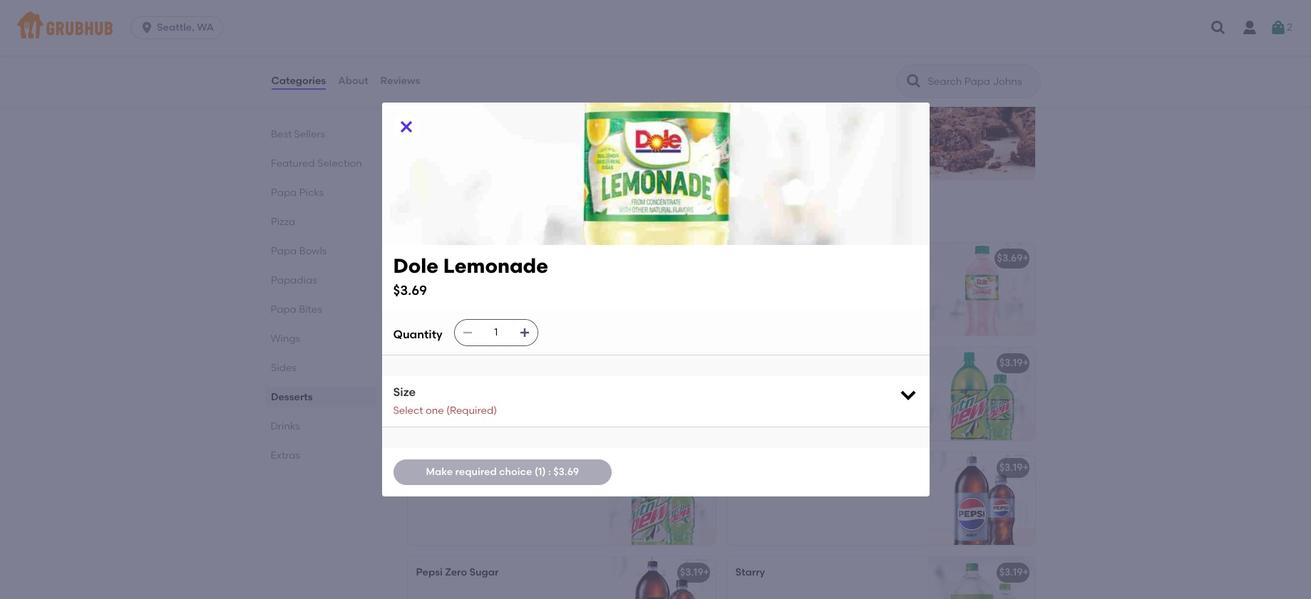 Task type: describe. For each thing, give the bounding box(es) containing it.
zero
[[445, 567, 467, 579]]

papa for papa bowls
[[271, 245, 296, 257]]

seattle, wa button
[[131, 16, 229, 39]]

pizza
[[271, 216, 295, 228]]

select
[[393, 405, 423, 417]]

seattle,
[[157, 21, 195, 34]]

required
[[455, 466, 497, 478]]

pepsi zero sugar image
[[609, 558, 715, 600]]

dole strawberry lemonade image
[[928, 243, 1035, 336]]

papa picks
[[271, 187, 323, 199]]

size
[[393, 386, 416, 399]]

$3.19 for pepsi
[[680, 357, 703, 369]]

best
[[271, 128, 291, 140]]

cinnamon pull aparts image
[[928, 0, 1035, 75]]

mountain dew image
[[928, 348, 1035, 441]]

$3.19 + for pepsi zero sugar
[[680, 567, 709, 579]]

:
[[548, 466, 551, 478]]

one
[[426, 405, 444, 417]]

selection
[[317, 158, 362, 170]]

$3.19 for mountain dew
[[999, 357, 1023, 369]]

papa for papa picks
[[271, 187, 296, 199]]

2 button
[[1270, 15, 1293, 41]]

(1)
[[535, 466, 546, 478]]

mountain inside the 'diet mountain dew' 'button'
[[438, 462, 485, 474]]

$9.29 +
[[998, 96, 1029, 109]]

2 chip from the left
[[827, 96, 850, 109]]

+ for dole strawberry lemonade image
[[1023, 253, 1029, 265]]

2 vertical spatial svg image
[[898, 385, 918, 405]]

2 horizontal spatial $3.69
[[997, 253, 1023, 265]]

diet pepsi image
[[928, 453, 1035, 546]]

+ for 'starry' image
[[1023, 567, 1029, 579]]

choice
[[499, 466, 532, 478]]

make required choice (1) : $3.69
[[426, 466, 579, 478]]

cookie
[[496, 96, 531, 109]]

double
[[735, 96, 770, 109]]

pepsi for pepsi
[[416, 357, 443, 369]]

categories
[[271, 75, 326, 87]]

$3.19 for starry
[[999, 567, 1023, 579]]

dole lemonade $3.69
[[393, 254, 548, 299]]

1 chocolate from the left
[[416, 96, 468, 109]]

2 chocolate from the left
[[773, 96, 824, 109]]

reviews button
[[380, 56, 421, 107]]

svg image inside seattle, wa button
[[140, 21, 154, 35]]

pepsi zero sugar
[[416, 567, 499, 579]]

chocolate chip cookie image
[[609, 87, 715, 180]]

about
[[338, 75, 368, 87]]

papa for papa bites
[[271, 304, 296, 316]]

$3.19 for pepsi zero sugar
[[680, 567, 703, 579]]

2 vertical spatial $3.69
[[553, 466, 579, 478]]

diet
[[416, 462, 436, 474]]

pepsi image
[[609, 348, 715, 441]]

best sellers
[[271, 128, 325, 140]]

extras
[[271, 450, 300, 462]]



Task type: locate. For each thing, give the bounding box(es) containing it.
chip
[[470, 96, 493, 109], [827, 96, 850, 109]]

bowls
[[299, 245, 326, 257]]

$3.19 + for mountain dew
[[999, 357, 1029, 369]]

Input item quantity number field
[[480, 320, 512, 346]]

drinks up the extras in the bottom left of the page
[[271, 421, 300, 433]]

$3.19 + for pepsi
[[680, 357, 709, 369]]

1 vertical spatial papa
[[271, 245, 296, 257]]

dew
[[784, 357, 806, 369], [487, 462, 509, 474]]

+ for pepsi image
[[703, 357, 709, 369]]

0 vertical spatial drinks
[[405, 210, 452, 228]]

$3.19
[[680, 357, 703, 369], [999, 357, 1023, 369], [999, 462, 1023, 474], [680, 567, 703, 579], [999, 567, 1023, 579]]

dole for dole lemonade $3.69
[[393, 254, 438, 278]]

papadias
[[271, 274, 317, 287]]

make
[[426, 466, 453, 478]]

lemonade
[[441, 253, 493, 265], [443, 254, 548, 278]]

reviews
[[380, 75, 420, 87]]

$3.19 +
[[680, 357, 709, 369], [999, 357, 1029, 369], [999, 462, 1029, 474], [680, 567, 709, 579], [999, 567, 1029, 579]]

1 vertical spatial pepsi
[[416, 567, 443, 579]]

0 horizontal spatial drinks
[[271, 421, 300, 433]]

sellers
[[294, 128, 325, 140]]

pepsi
[[416, 357, 443, 369], [416, 567, 443, 579]]

Search Papa Johns search field
[[926, 75, 1036, 88]]

0 horizontal spatial $3.69
[[393, 282, 427, 299]]

1 horizontal spatial drinks
[[405, 210, 452, 228]]

drinks
[[405, 210, 452, 228], [271, 421, 300, 433]]

+ for diet pepsi image
[[1023, 462, 1029, 474]]

+ for mountain dew image
[[1023, 357, 1029, 369]]

0 vertical spatial $3.69
[[997, 253, 1023, 265]]

diet mountain dew button
[[407, 453, 715, 546]]

dole lemonade
[[416, 253, 493, 265]]

3 papa from the top
[[271, 304, 296, 316]]

1 pepsi from the top
[[416, 357, 443, 369]]

search icon image
[[905, 73, 922, 90]]

0 vertical spatial pepsi
[[416, 357, 443, 369]]

papa bowls
[[271, 245, 326, 257]]

1 vertical spatial svg image
[[519, 327, 530, 339]]

featured selection
[[271, 158, 362, 170]]

0 horizontal spatial chocolate
[[416, 96, 468, 109]]

1 horizontal spatial svg image
[[519, 327, 530, 339]]

double chocolate chip brownie image
[[928, 87, 1035, 180]]

sugar
[[469, 567, 499, 579]]

0 horizontal spatial dew
[[487, 462, 509, 474]]

dole
[[416, 253, 438, 265], [393, 254, 438, 278]]

wa
[[197, 21, 214, 34]]

diet mountain dew image
[[609, 453, 715, 546]]

1 horizontal spatial chip
[[827, 96, 850, 109]]

chocolate chip cookie
[[416, 96, 531, 109]]

papa left picks
[[271, 187, 296, 199]]

seattle, wa
[[157, 21, 214, 34]]

lemonade for dole lemonade $3.69
[[443, 254, 548, 278]]

lemonade inside button
[[441, 253, 493, 265]]

dole lemonade image
[[609, 243, 715, 336]]

starry
[[735, 567, 765, 579]]

0 vertical spatial dew
[[784, 357, 806, 369]]

+ for double chocolate chip brownie image
[[1023, 96, 1029, 109]]

svg image
[[1210, 19, 1227, 36], [1270, 19, 1287, 36], [140, 21, 154, 35], [462, 327, 473, 339]]

dew inside 'button'
[[487, 462, 509, 474]]

1 chip from the left
[[470, 96, 493, 109]]

papa bites
[[271, 304, 322, 316]]

0 vertical spatial mountain
[[735, 357, 782, 369]]

desserts
[[271, 391, 312, 404]]

$9.29
[[998, 96, 1023, 109]]

lemonade for dole lemonade
[[441, 253, 493, 265]]

+
[[703, 96, 709, 109], [1023, 96, 1029, 109], [1023, 253, 1029, 265], [703, 357, 709, 369], [1023, 357, 1029, 369], [1023, 462, 1029, 474], [703, 567, 709, 579], [1023, 567, 1029, 579]]

0 horizontal spatial mountain
[[438, 462, 485, 474]]

svg image inside 2 button
[[1270, 19, 1287, 36]]

$3.69 +
[[997, 253, 1029, 265]]

main navigation navigation
[[0, 0, 1311, 56]]

0 horizontal spatial svg image
[[397, 118, 415, 136]]

2 horizontal spatial svg image
[[898, 385, 918, 405]]

sides
[[271, 362, 296, 374]]

drinks up dole lemonade
[[405, 210, 452, 228]]

0 vertical spatial papa
[[271, 187, 296, 199]]

+ for pepsi zero sugar image on the bottom of page
[[703, 567, 709, 579]]

2
[[1287, 21, 1293, 33]]

$3.69
[[997, 253, 1023, 265], [393, 282, 427, 299], [553, 466, 579, 478]]

+ for the chocolate chip cookie image
[[703, 96, 709, 109]]

chocolate
[[416, 96, 468, 109], [773, 96, 824, 109]]

1 papa from the top
[[271, 187, 296, 199]]

1 vertical spatial dew
[[487, 462, 509, 474]]

bites
[[299, 304, 322, 316]]

mountain
[[735, 357, 782, 369], [438, 462, 485, 474]]

size select one (required)
[[393, 386, 497, 417]]

dole inside dole lemonade $3.69
[[393, 254, 438, 278]]

chocolate right double
[[773, 96, 824, 109]]

0 horizontal spatial chip
[[470, 96, 493, 109]]

1 horizontal spatial chocolate
[[773, 96, 824, 109]]

dole lemonade button
[[407, 243, 715, 336]]

papa
[[271, 187, 296, 199], [271, 245, 296, 257], [271, 304, 296, 316]]

chip left cookie
[[470, 96, 493, 109]]

$3.69 inside dole lemonade $3.69
[[393, 282, 427, 299]]

chocolate down 'reviews'
[[416, 96, 468, 109]]

1 horizontal spatial $3.69
[[553, 466, 579, 478]]

starry image
[[928, 558, 1035, 600]]

1 vertical spatial $3.69
[[393, 282, 427, 299]]

pepsi down quantity
[[416, 357, 443, 369]]

2 pepsi from the top
[[416, 567, 443, 579]]

pepsi left zero
[[416, 567, 443, 579]]

(required)
[[446, 405, 497, 417]]

papa left "bowls"
[[271, 245, 296, 257]]

categories button
[[271, 56, 327, 107]]

about button
[[337, 56, 369, 107]]

$8.99
[[678, 96, 703, 109]]

quantity
[[393, 328, 443, 342]]

$8.99 +
[[678, 96, 709, 109]]

2 papa from the top
[[271, 245, 296, 257]]

picks
[[299, 187, 323, 199]]

featured
[[271, 158, 315, 170]]

lemonade inside dole lemonade $3.69
[[443, 254, 548, 278]]

pepsi for pepsi zero sugar
[[416, 567, 443, 579]]

1 horizontal spatial dew
[[784, 357, 806, 369]]

1 vertical spatial mountain
[[438, 462, 485, 474]]

1 vertical spatial drinks
[[271, 421, 300, 433]]

papa left bites
[[271, 304, 296, 316]]

wings
[[271, 333, 300, 345]]

brownie
[[853, 96, 892, 109]]

diet mountain dew
[[416, 462, 509, 474]]

dole for dole lemonade
[[416, 253, 438, 265]]

svg image
[[397, 118, 415, 136], [519, 327, 530, 339], [898, 385, 918, 405]]

chip left brownie
[[827, 96, 850, 109]]

mountain dew
[[735, 357, 806, 369]]

$3.19 + for starry
[[999, 567, 1029, 579]]

0 vertical spatial svg image
[[397, 118, 415, 136]]

2 vertical spatial papa
[[271, 304, 296, 316]]

oreo® cookie papa bites image
[[609, 0, 715, 75]]

dole inside button
[[416, 253, 438, 265]]

1 horizontal spatial mountain
[[735, 357, 782, 369]]

double chocolate chip brownie
[[735, 96, 892, 109]]



Task type: vqa. For each thing, say whether or not it's contained in the screenshot.
Browse
no



